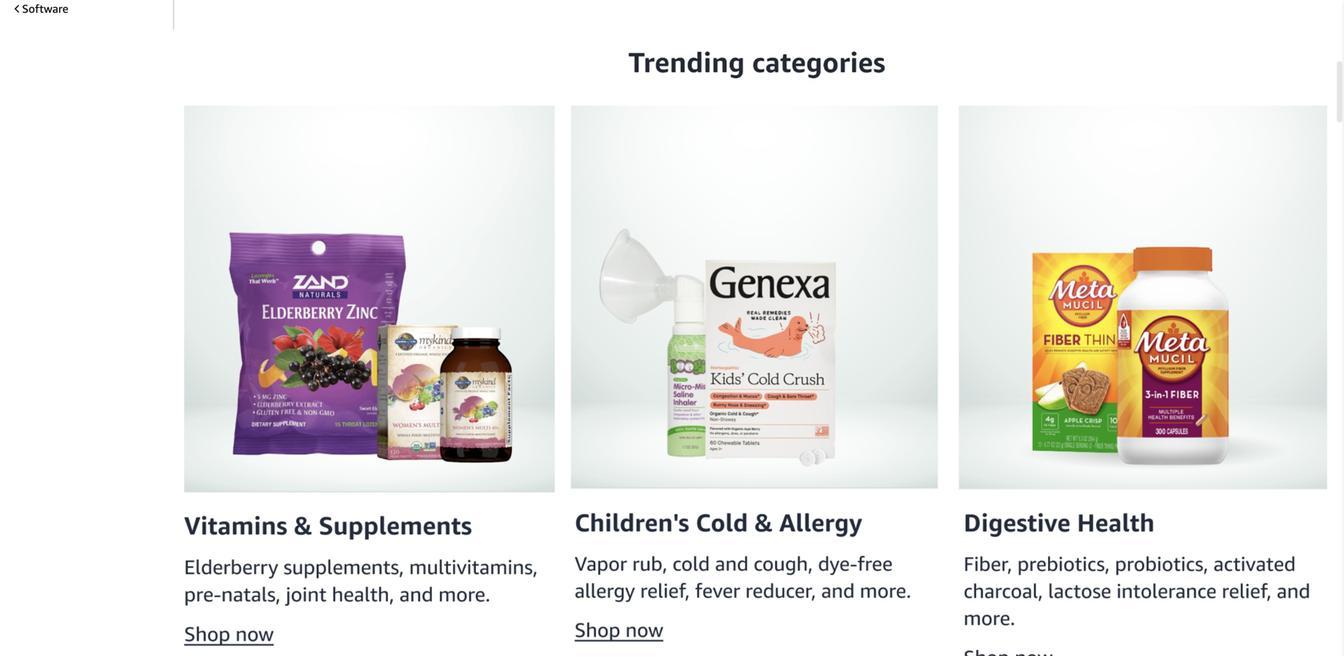 Task type: vqa. For each thing, say whether or not it's contained in the screenshot.
the software
yes



Task type: describe. For each thing, give the bounding box(es) containing it.
children's cold & allergy image
[[571, 106, 942, 656]]

vitamins & supplements image
[[184, 106, 555, 656]]

software link
[[14, 2, 68, 15]]

digestive health image
[[958, 106, 1329, 656]]

software
[[22, 2, 68, 15]]



Task type: locate. For each thing, give the bounding box(es) containing it.
trending categories image
[[184, 0, 1330, 90]]



